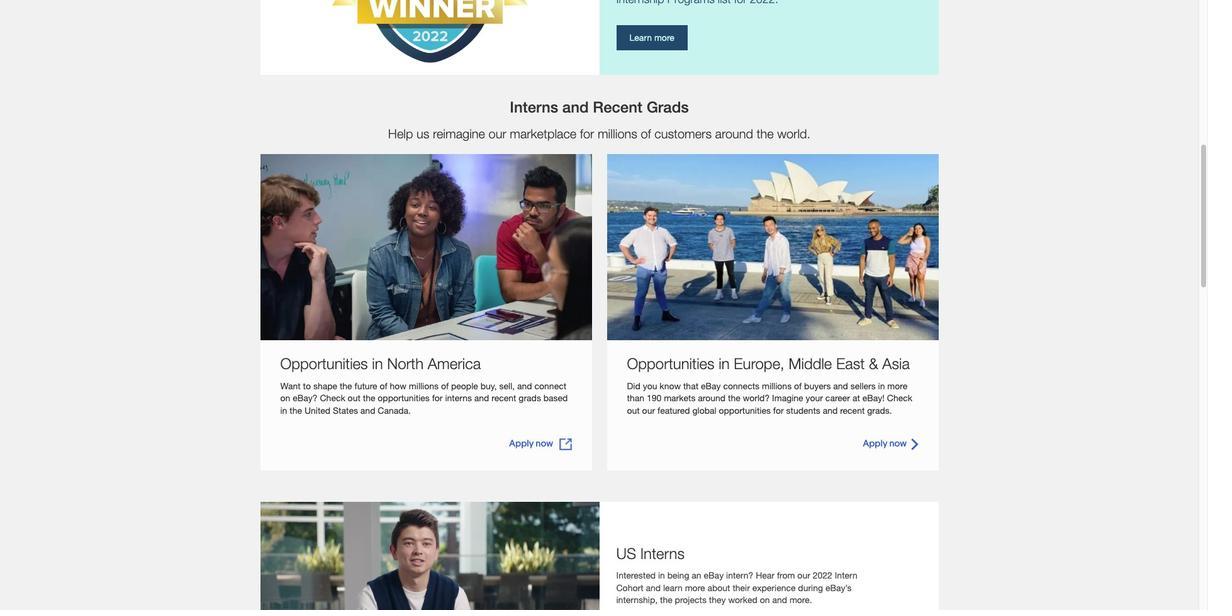 Task type: vqa. For each thing, say whether or not it's contained in the screenshot.
BIG
no



Task type: locate. For each thing, give the bounding box(es) containing it.
learn more link
[[617, 25, 688, 50]]

canada.
[[378, 405, 411, 416]]

millions right how
[[409, 381, 439, 391]]

1 apply now from the left
[[509, 439, 559, 449]]

to
[[303, 381, 311, 391]]

around up the global
[[698, 393, 726, 404]]

1 vertical spatial out
[[627, 405, 640, 416]]

1 apply from the left
[[509, 439, 534, 449]]

in up ebay!
[[878, 381, 885, 391]]

career
[[826, 393, 850, 404]]

opportunities for opportunities in europe, middle east & asia
[[627, 355, 715, 373]]

of up imagine
[[794, 381, 802, 391]]

experience
[[753, 583, 796, 593]]

check up "grads."
[[887, 393, 913, 404]]

now
[[536, 439, 553, 449], [890, 439, 907, 449]]

2 horizontal spatial more
[[888, 381, 908, 391]]

marketplace
[[510, 126, 577, 141]]

1 horizontal spatial recent
[[840, 405, 865, 416]]

and
[[563, 98, 589, 116], [517, 381, 532, 391], [834, 381, 848, 391], [361, 405, 375, 416], [823, 405, 838, 416], [646, 583, 661, 593], [773, 595, 787, 606]]

now down "grads."
[[890, 439, 907, 449]]

0 horizontal spatial check
[[320, 393, 345, 404]]

0 vertical spatial our
[[489, 126, 507, 141]]

did
[[627, 381, 641, 391]]

for inside 'did you know that ebay connects millions of buyers and sellers in more than 190 markets around the world? imagine your career at ebay! check out our featured global opportunities for students and recent grads.'
[[773, 405, 784, 416]]

1 horizontal spatial more
[[685, 583, 705, 593]]

around right customers in the top of the page
[[715, 126, 753, 141]]

millions inside interns and recent grads list
[[598, 126, 638, 141]]

1 horizontal spatial opportunities
[[719, 405, 771, 416]]

2 horizontal spatial millions
[[762, 381, 792, 391]]

the down connects
[[728, 393, 741, 404]]

recent inside want to shape the future of how millions of people buy, sell, and connect on ebay? check out the opportunities for interns and recent grads based in the united states and canada.
[[492, 393, 516, 404]]

apply down "grads."
[[863, 439, 888, 449]]

2 vertical spatial more
[[685, 583, 705, 593]]

2 apply now link from the left
[[863, 437, 919, 450]]

opportunities down how
[[378, 393, 430, 404]]

1 vertical spatial more
[[888, 381, 908, 391]]

2 horizontal spatial our
[[798, 570, 811, 581]]

1 check from the left
[[320, 393, 345, 404]]

on inside want to shape the future of how millions of people buy, sell, and connect on ebay? check out the opportunities for interns and recent grads based in the united states and canada.
[[280, 393, 290, 404]]

for left 'interns and'
[[432, 393, 443, 404]]

0 horizontal spatial out
[[348, 393, 361, 404]]

and up help us reimagine our marketplace for millions of customers around the world.
[[563, 98, 589, 116]]

more right learn
[[655, 32, 675, 43]]

img1 image for opportunities in europe, middle east & asia
[[607, 154, 939, 341]]

in down want
[[280, 405, 287, 416]]

the inside the interested in being an ebay intern? hear from our 2022 intern cohort and learn more about their experience during ebay's internship, the projects they worked on and more.
[[660, 595, 673, 606]]

0 horizontal spatial apply
[[509, 439, 534, 449]]

ebay right 'that' at right
[[701, 381, 721, 391]]

interns inside interns and recent grads list
[[510, 98, 558, 116]]

0 vertical spatial more
[[655, 32, 675, 43]]

in up learn
[[658, 570, 665, 581]]

interns up marketplace on the left top of page
[[510, 98, 558, 116]]

0 horizontal spatial on
[[280, 393, 290, 404]]

grads
[[519, 393, 541, 404]]

apply now link down "grads"
[[509, 437, 572, 450]]

0 horizontal spatial for
[[432, 393, 443, 404]]

about
[[708, 583, 730, 593]]

0 vertical spatial around
[[715, 126, 753, 141]]

our inside the interested in being an ebay intern? hear from our 2022 intern cohort and learn more about their experience during ebay's internship, the projects they worked on and more.
[[798, 570, 811, 581]]

than
[[627, 393, 645, 404]]

more down the asia
[[888, 381, 908, 391]]

now inside opportunities in europe, middle east & asia list item
[[890, 439, 907, 449]]

img1 image inside opportunities in north america list item
[[260, 154, 592, 341]]

our down 190
[[642, 405, 655, 416]]

apply
[[509, 439, 534, 449], [863, 439, 888, 449]]

future
[[355, 381, 377, 391]]

1 vertical spatial interns
[[641, 545, 685, 563]]

for inside interns and recent grads list
[[580, 126, 594, 141]]

ebay for in
[[701, 381, 721, 391]]

sell,
[[499, 381, 515, 391]]

and inside interns and recent grads list
[[563, 98, 589, 116]]

millions inside want to shape the future of how millions of people buy, sell, and connect on ebay? check out the opportunities for interns and recent grads based in the united states and canada.
[[409, 381, 439, 391]]

ebay inside the interested in being an ebay intern? hear from our 2022 intern cohort and learn more about their experience during ebay's internship, the projects they worked on and more.
[[704, 570, 724, 581]]

1 horizontal spatial check
[[887, 393, 913, 404]]

more down an
[[685, 583, 705, 593]]

2 now from the left
[[890, 439, 907, 449]]

for inside want to shape the future of how millions of people buy, sell, and connect on ebay? check out the opportunities for interns and recent grads based in the united states and canada.
[[432, 393, 443, 404]]

1 apply now link from the left
[[509, 437, 572, 450]]

grads
[[647, 98, 689, 116]]

0 vertical spatial interns
[[510, 98, 558, 116]]

1 horizontal spatial for
[[580, 126, 594, 141]]

0 horizontal spatial apply now
[[509, 439, 559, 449]]

grads.
[[867, 405, 892, 416]]

0 horizontal spatial our
[[489, 126, 507, 141]]

being
[[668, 570, 689, 581]]

1 vertical spatial recent
[[840, 405, 865, 416]]

1 vertical spatial opportunities
[[719, 405, 771, 416]]

recent down sell,
[[492, 393, 516, 404]]

opportunities up know
[[627, 355, 715, 373]]

0 vertical spatial opportunities
[[378, 393, 430, 404]]

your
[[806, 393, 823, 404]]

0 vertical spatial out
[[348, 393, 361, 404]]

in up connects
[[719, 355, 730, 373]]

0 vertical spatial on
[[280, 393, 290, 404]]

check
[[320, 393, 345, 404], [887, 393, 913, 404]]

help us reimagine our marketplace for millions of customers around the world.
[[388, 126, 811, 141]]

1 vertical spatial our
[[642, 405, 655, 416]]

and down experience on the right bottom of the page
[[773, 595, 787, 606]]

millions down recent
[[598, 126, 638, 141]]

for
[[580, 126, 594, 141], [432, 393, 443, 404], [773, 405, 784, 416]]

learn more list item
[[260, 0, 939, 75]]

1 horizontal spatial out
[[627, 405, 640, 416]]

in inside the interested in being an ebay intern? hear from our 2022 intern cohort and learn more about their experience during ebay's internship, the projects they worked on and more.
[[658, 570, 665, 581]]

more inside the interested in being an ebay intern? hear from our 2022 intern cohort and learn more about their experience during ebay's internship, the projects they worked on and more.
[[685, 583, 705, 593]]

ebay inside 'did you know that ebay connects millions of buyers and sellers in more than 190 markets around the world? imagine your career at ebay! check out our featured global opportunities for students and recent grads.'
[[701, 381, 721, 391]]

united
[[305, 405, 331, 416]]

east
[[837, 355, 865, 373]]

1 now from the left
[[536, 439, 553, 449]]

img1 image inside opportunities in europe, middle east & asia list item
[[607, 154, 939, 341]]

the down learn
[[660, 595, 673, 606]]

1 horizontal spatial opportunities
[[627, 355, 715, 373]]

how
[[390, 381, 407, 391]]

1 horizontal spatial apply now link
[[863, 437, 919, 450]]

2 check from the left
[[887, 393, 913, 404]]

apply now link
[[509, 437, 572, 450], [863, 437, 919, 450]]

1 vertical spatial ebay
[[704, 570, 724, 581]]

interns
[[510, 98, 558, 116], [641, 545, 685, 563]]

students
[[787, 405, 821, 416]]

the down ebay?
[[290, 405, 302, 416]]

2 vertical spatial for
[[773, 405, 784, 416]]

apply now
[[509, 439, 559, 449], [863, 439, 911, 449]]

on down experience on the right bottom of the page
[[760, 595, 770, 606]]

opportunities in north america list item
[[260, 154, 600, 478]]

of
[[641, 126, 651, 141], [380, 381, 388, 391], [441, 381, 449, 391], [794, 381, 802, 391]]

1 vertical spatial around
[[698, 393, 726, 404]]

intern?
[[726, 570, 754, 581]]

2 horizontal spatial for
[[773, 405, 784, 416]]

0 vertical spatial for
[[580, 126, 594, 141]]

millions for interns
[[598, 126, 638, 141]]

opportunities
[[378, 393, 430, 404], [719, 405, 771, 416]]

at
[[853, 393, 860, 404]]

ebay?
[[293, 393, 318, 404]]

2 apply now from the left
[[863, 439, 911, 449]]

1 horizontal spatial millions
[[598, 126, 638, 141]]

interns up being
[[641, 545, 685, 563]]

0 horizontal spatial recent
[[492, 393, 516, 404]]

opportunities up shape
[[280, 355, 368, 373]]

of down grads
[[641, 126, 651, 141]]

2 opportunities from the left
[[627, 355, 715, 373]]

in up future
[[372, 355, 383, 373]]

apply now link down "grads."
[[863, 437, 919, 450]]

ebay
[[701, 381, 721, 391], [704, 570, 724, 581]]

in inside 'did you know that ebay connects millions of buyers and sellers in more than 190 markets around the world? imagine your career at ebay! check out our featured global opportunities for students and recent grads.'
[[878, 381, 885, 391]]

1 horizontal spatial on
[[760, 595, 770, 606]]

us
[[617, 545, 636, 563]]

ebay!
[[863, 393, 885, 404]]

apply now link inside opportunities in north america list item
[[509, 437, 572, 450]]

1 horizontal spatial apply
[[863, 439, 888, 449]]

list
[[260, 154, 939, 478]]

in for interested in being an ebay intern? hear from our 2022 intern cohort and learn more about their experience during ebay's internship, the projects they worked on and more.
[[658, 570, 665, 581]]

0 vertical spatial ebay
[[701, 381, 721, 391]]

interns and recent grads list
[[260, 98, 939, 144]]

our right reimagine
[[489, 126, 507, 141]]

now down the based on the left bottom
[[536, 439, 553, 449]]

our
[[489, 126, 507, 141], [642, 405, 655, 416], [798, 570, 811, 581]]

the left world.
[[757, 126, 774, 141]]

opportunities inside want to shape the future of how millions of people buy, sell, and connect on ebay? check out the opportunities for interns and recent grads based in the united states and canada.
[[378, 393, 430, 404]]

opportunities
[[280, 355, 368, 373], [627, 355, 715, 373]]

for down imagine
[[773, 405, 784, 416]]

now for opportunities in north america
[[536, 439, 553, 449]]

of inside 'did you know that ebay connects millions of buyers and sellers in more than 190 markets around the world? imagine your career at ebay! check out our featured global opportunities for students and recent grads.'
[[794, 381, 802, 391]]

2 apply from the left
[[863, 439, 888, 449]]

0 horizontal spatial more
[[655, 32, 675, 43]]

millions inside 'did you know that ebay connects millions of buyers and sellers in more than 190 markets around the world? imagine your career at ebay! check out our featured global opportunities for students and recent grads.'
[[762, 381, 792, 391]]

img1 image
[[260, 0, 600, 75], [260, 154, 592, 341], [607, 154, 939, 341]]

apply now down "grads."
[[863, 439, 911, 449]]

apply now link inside opportunities in europe, middle east & asia list item
[[863, 437, 919, 450]]

imagine
[[772, 393, 804, 404]]

the
[[757, 126, 774, 141], [340, 381, 352, 391], [363, 393, 375, 404], [728, 393, 741, 404], [290, 405, 302, 416], [660, 595, 673, 606]]

apply inside opportunities in europe, middle east & asia list item
[[863, 439, 888, 449]]

for down interns and recent grads
[[580, 126, 594, 141]]

apply now down "grads"
[[509, 439, 559, 449]]

0 horizontal spatial apply now link
[[509, 437, 572, 450]]

more
[[655, 32, 675, 43], [888, 381, 908, 391], [685, 583, 705, 593]]

apply down "grads"
[[509, 439, 534, 449]]

our inside interns and recent grads list
[[489, 126, 507, 141]]

1 vertical spatial on
[[760, 595, 770, 606]]

they
[[709, 595, 726, 606]]

of inside interns and recent grads list
[[641, 126, 651, 141]]

check down shape
[[320, 393, 345, 404]]

in
[[372, 355, 383, 373], [719, 355, 730, 373], [878, 381, 885, 391], [280, 405, 287, 416], [658, 570, 665, 581]]

projects
[[675, 595, 707, 606]]

0 horizontal spatial interns
[[510, 98, 558, 116]]

global
[[693, 405, 717, 416]]

did you know that ebay connects millions of buyers and sellers in more than 190 markets around the world? imagine your career at ebay! check out our featured global opportunities for students and recent grads.
[[627, 381, 913, 416]]

apply now link for opportunities in north america
[[509, 437, 572, 450]]

states
[[333, 405, 358, 416]]

recent
[[492, 393, 516, 404], [840, 405, 865, 416]]

1 opportunities from the left
[[280, 355, 368, 373]]

opportunities down world?
[[719, 405, 771, 416]]

2 vertical spatial our
[[798, 570, 811, 581]]

recent down at
[[840, 405, 865, 416]]

connects
[[724, 381, 760, 391]]

out inside 'did you know that ebay connects millions of buyers and sellers in more than 190 markets around the world? imagine your career at ebay! check out our featured global opportunities for students and recent grads.'
[[627, 405, 640, 416]]

1 horizontal spatial apply now
[[863, 439, 911, 449]]

0 horizontal spatial opportunities
[[378, 393, 430, 404]]

us interns
[[617, 545, 685, 563]]

apply now inside opportunities in europe, middle east & asia list item
[[863, 439, 911, 449]]

0 horizontal spatial now
[[536, 439, 553, 449]]

img1 image for opportunities in north america
[[260, 154, 592, 341]]

hear
[[756, 570, 775, 581]]

apply inside opportunities in north america list item
[[509, 439, 534, 449]]

now inside opportunities in north america list item
[[536, 439, 553, 449]]

opportunities in europe, middle east & asia list item
[[600, 154, 939, 478]]

europe,
[[734, 355, 785, 373]]

and up career
[[834, 381, 848, 391]]

ebay up about
[[704, 570, 724, 581]]

an
[[692, 570, 702, 581]]

0 horizontal spatial millions
[[409, 381, 439, 391]]

buyers
[[804, 381, 831, 391]]

around
[[715, 126, 753, 141], [698, 393, 726, 404]]

in for opportunities in north america
[[372, 355, 383, 373]]

1 horizontal spatial now
[[890, 439, 907, 449]]

apply now inside opportunities in north america list item
[[509, 439, 559, 449]]

1 horizontal spatial our
[[642, 405, 655, 416]]

the left future
[[340, 381, 352, 391]]

on
[[280, 393, 290, 404], [760, 595, 770, 606]]

millions up imagine
[[762, 381, 792, 391]]

0 horizontal spatial opportunities
[[280, 355, 368, 373]]

shape
[[313, 381, 337, 391]]

1 horizontal spatial interns
[[641, 545, 685, 563]]

sellers
[[851, 381, 876, 391]]

our up during
[[798, 570, 811, 581]]

1 vertical spatial for
[[432, 393, 443, 404]]

millions for opportunities
[[762, 381, 792, 391]]

millions
[[598, 126, 638, 141], [409, 381, 439, 391], [762, 381, 792, 391]]

out down than on the right of page
[[627, 405, 640, 416]]

0 vertical spatial recent
[[492, 393, 516, 404]]

on down want
[[280, 393, 290, 404]]

out up states
[[348, 393, 361, 404]]



Task type: describe. For each thing, give the bounding box(es) containing it.
opportunities in europe, middle east & asia
[[627, 355, 910, 373]]

their
[[733, 583, 750, 593]]

list containing opportunities in north america
[[260, 154, 939, 478]]

the inside 'did you know that ebay connects millions of buyers and sellers in more than 190 markets around the world? imagine your career at ebay! check out our featured global opportunities for students and recent grads.'
[[728, 393, 741, 404]]

internship,
[[617, 595, 658, 606]]

help
[[388, 126, 413, 141]]

asia
[[883, 355, 910, 373]]

from
[[777, 570, 795, 581]]

interns and recent grads
[[510, 98, 689, 116]]

customers
[[655, 126, 712, 141]]

2022 intern
[[813, 570, 858, 581]]

us interns list item
[[260, 502, 939, 611]]

reimagine
[[433, 126, 485, 141]]

the down future
[[363, 393, 375, 404]]

and left learn
[[646, 583, 661, 593]]

apply now for opportunities in north america
[[509, 439, 559, 449]]

that
[[684, 381, 699, 391]]

interns and
[[445, 393, 489, 404]]

worked
[[729, 595, 758, 606]]

the inside interns and recent grads list
[[757, 126, 774, 141]]

and right states
[[361, 405, 375, 416]]

190
[[647, 393, 662, 404]]

more inside learn more "link"
[[655, 32, 675, 43]]

world?
[[743, 393, 770, 404]]

recent inside 'did you know that ebay connects millions of buyers and sellers in more than 190 markets around the world? imagine your career at ebay! check out our featured global opportunities for students and recent grads.'
[[840, 405, 865, 416]]

in for opportunities in europe, middle east & asia
[[719, 355, 730, 373]]

apply for opportunities in europe, middle east & asia
[[863, 439, 888, 449]]

out inside want to shape the future of how millions of people buy, sell, and connect on ebay? check out the opportunities for interns and recent grads based in the united states and canada.
[[348, 393, 361, 404]]

interns inside us interns list item
[[641, 545, 685, 563]]

featured
[[658, 405, 690, 416]]

learn
[[630, 32, 652, 43]]

recent
[[593, 98, 643, 116]]

based
[[544, 393, 568, 404]]

and up "grads"
[[517, 381, 532, 391]]

opportunities for opportunities in north america
[[280, 355, 368, 373]]

on inside the interested in being an ebay intern? hear from our 2022 intern cohort and learn more about their experience during ebay's internship, the projects they worked on and more.
[[760, 595, 770, 606]]

interested in being an ebay intern? hear from our 2022 intern cohort and learn more about their experience during ebay's internship, the projects they worked on and more.
[[617, 570, 858, 606]]

opportunities in north america
[[280, 355, 481, 373]]

want
[[280, 381, 301, 391]]

interested
[[617, 570, 656, 581]]

us
[[417, 126, 430, 141]]

world.
[[777, 126, 811, 141]]

check inside want to shape the future of how millions of people buy, sell, and connect on ebay? check out the opportunities for interns and recent grads based in the united states and canada.
[[320, 393, 345, 404]]

and down career
[[823, 405, 838, 416]]

buy,
[[481, 381, 497, 391]]

cohort
[[617, 583, 644, 593]]

of left people
[[441, 381, 449, 391]]

learn more
[[630, 32, 675, 43]]

want to shape the future of how millions of people buy, sell, and connect on ebay? check out the opportunities for interns and recent grads based in the united states and canada.
[[280, 381, 568, 416]]

know
[[660, 381, 681, 391]]

america
[[428, 355, 481, 373]]

&
[[869, 355, 878, 373]]

ebay for interns
[[704, 570, 724, 581]]

during
[[798, 583, 823, 593]]

ebay's
[[826, 583, 852, 593]]

markets
[[664, 393, 696, 404]]

apply for opportunities in north america
[[509, 439, 534, 449]]

more.
[[790, 595, 812, 606]]

around inside interns and recent grads list
[[715, 126, 753, 141]]

learn
[[663, 583, 683, 593]]

in inside want to shape the future of how millions of people buy, sell, and connect on ebay? check out the opportunities for interns and recent grads based in the united states and canada.
[[280, 405, 287, 416]]

north
[[387, 355, 424, 373]]

apply now link for opportunities in europe, middle east & asia
[[863, 437, 919, 450]]

people
[[451, 381, 478, 391]]

you
[[643, 381, 657, 391]]

connect
[[535, 381, 567, 391]]

now for opportunities in europe, middle east & asia
[[890, 439, 907, 449]]

around inside 'did you know that ebay connects millions of buyers and sellers in more than 190 markets around the world? imagine your career at ebay! check out our featured global opportunities for students and recent grads.'
[[698, 393, 726, 404]]

our inside 'did you know that ebay connects millions of buyers and sellers in more than 190 markets around the world? imagine your career at ebay! check out our featured global opportunities for students and recent grads.'
[[642, 405, 655, 416]]

more inside 'did you know that ebay connects millions of buyers and sellers in more than 190 markets around the world? imagine your career at ebay! check out our featured global opportunities for students and recent grads.'
[[888, 381, 908, 391]]

of left how
[[380, 381, 388, 391]]

check inside 'did you know that ebay connects millions of buyers and sellers in more than 190 markets around the world? imagine your career at ebay! check out our featured global opportunities for students and recent grads.'
[[887, 393, 913, 404]]

opportunities inside 'did you know that ebay connects millions of buyers and sellers in more than 190 markets around the world? imagine your career at ebay! check out our featured global opportunities for students and recent grads.'
[[719, 405, 771, 416]]

apply now for opportunities in europe, middle east & asia
[[863, 439, 911, 449]]

middle
[[789, 355, 832, 373]]



